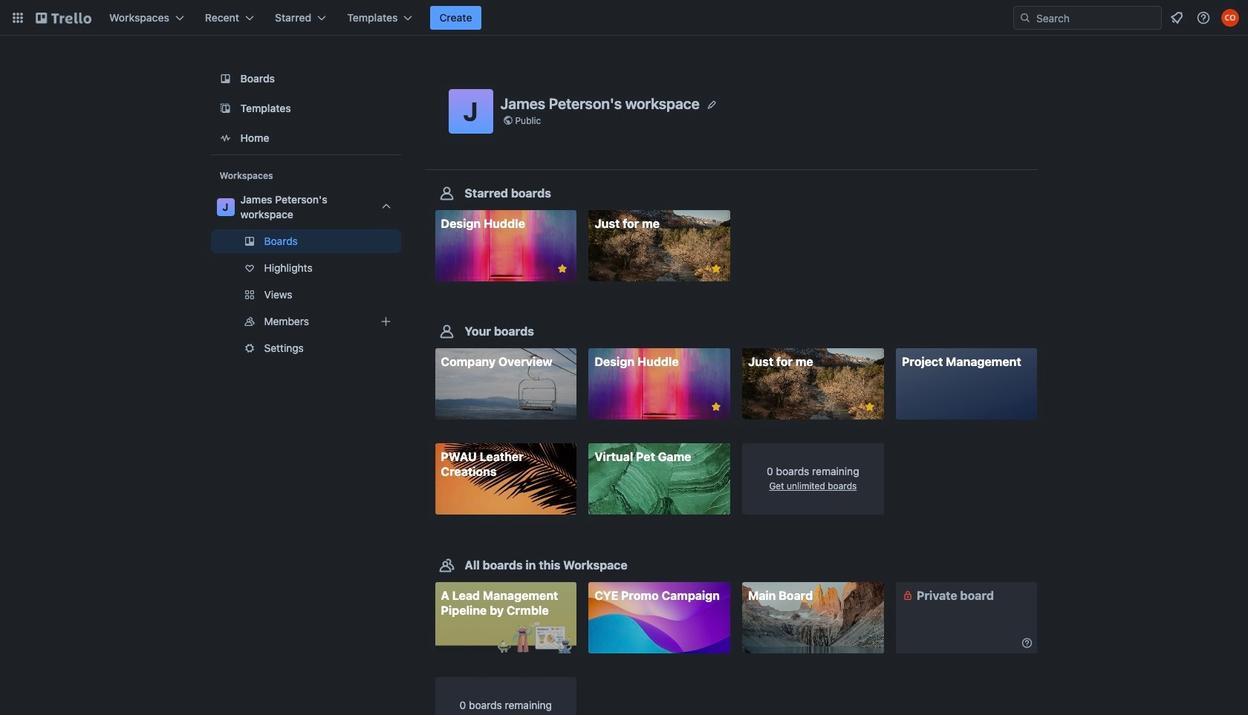 Task type: locate. For each thing, give the bounding box(es) containing it.
0 vertical spatial sm image
[[900, 588, 915, 603]]

0 notifications image
[[1168, 9, 1186, 27]]

1 horizontal spatial sm image
[[1020, 636, 1035, 651]]

sm image
[[900, 588, 915, 603], [1020, 636, 1035, 651]]

click to unstar this board. it will be removed from your starred list. image
[[556, 262, 569, 276], [709, 262, 723, 276], [709, 401, 723, 414], [863, 401, 876, 414]]

christina overa (christinaovera) image
[[1221, 9, 1239, 27]]

open information menu image
[[1196, 10, 1211, 25]]

1 vertical spatial sm image
[[1020, 636, 1035, 651]]

primary element
[[0, 0, 1248, 36]]



Task type: vqa. For each thing, say whether or not it's contained in the screenshot.
Christina Overa (christinaovera) Image
yes



Task type: describe. For each thing, give the bounding box(es) containing it.
add image
[[377, 313, 395, 331]]

board image
[[217, 70, 234, 88]]

Search field
[[1031, 7, 1161, 28]]

0 horizontal spatial sm image
[[900, 588, 915, 603]]

template board image
[[217, 100, 234, 117]]

back to home image
[[36, 6, 91, 30]]

home image
[[217, 129, 234, 147]]

search image
[[1019, 12, 1031, 24]]



